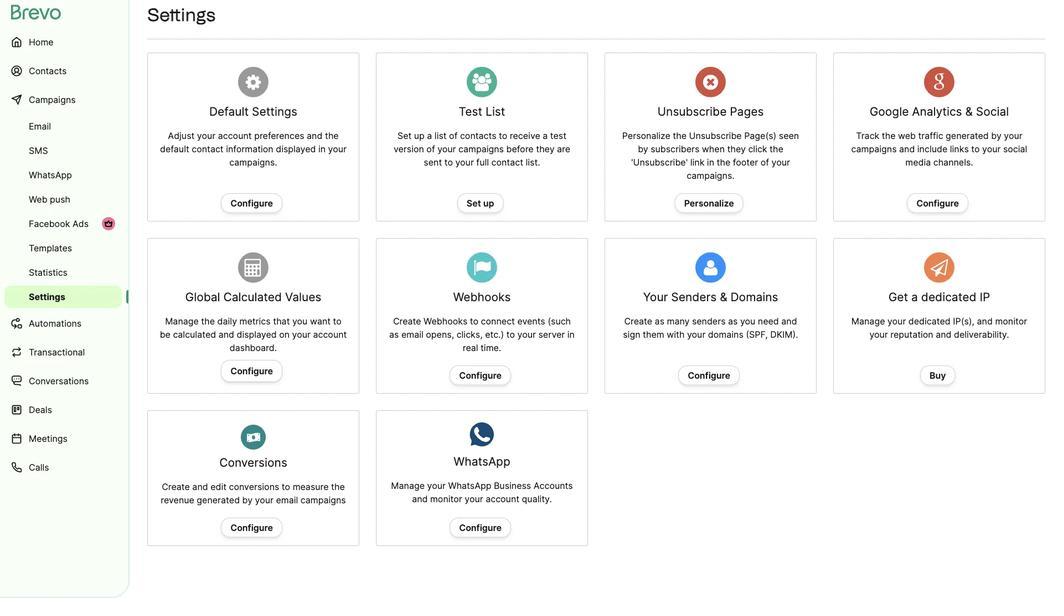 Task type: vqa. For each thing, say whether or not it's contained in the screenshot.
Campaigns Link
yes



Task type: describe. For each thing, give the bounding box(es) containing it.
web
[[29, 194, 47, 205]]

clicks,
[[457, 329, 483, 340]]

2 horizontal spatial as
[[728, 316, 738, 327]]

sms
[[29, 145, 48, 156]]

channels.
[[934, 157, 974, 168]]

manage the daily metrics that you want to be calculated and displayed on your account dashboard.
[[160, 316, 347, 353]]

revenue
[[161, 494, 194, 505]]

domains
[[731, 290, 778, 304]]

email link
[[4, 115, 122, 137]]

set up link
[[457, 193, 504, 213]]

to up the before
[[499, 130, 508, 141]]

your inside create as many senders as you need and sign them with your domains (spf, dkim).
[[687, 329, 706, 340]]

and inside the create and edit conversions to measure the revenue generated by your email campaigns
[[192, 481, 208, 492]]

1 vertical spatial settings
[[252, 104, 297, 119]]

0 vertical spatial whatsapp
[[29, 169, 72, 180]]

meetings
[[29, 433, 68, 444]]

email
[[29, 121, 51, 132]]

them
[[643, 329, 664, 340]]

of inside personalize the unsubscribe page(s) seen by subscribers when they click the 'unsubscribe' link in the footer of your campaigns.
[[761, 157, 769, 168]]

set up
[[467, 198, 494, 209]]

ads
[[72, 218, 89, 229]]

contact inside set up a list of contacts to receive a test version of your campaigns before they are sent to your full contact list.
[[492, 157, 523, 168]]

social
[[976, 104, 1009, 119]]

as inside 'create webhooks to connect events (such as email opens, clicks, etc.) to your server in real time.'
[[389, 329, 399, 340]]

'unsubscribe'
[[631, 157, 688, 168]]

sent
[[424, 157, 442, 168]]

in inside personalize the unsubscribe page(s) seen by subscribers when they click the 'unsubscribe' link in the footer of your campaigns.
[[707, 157, 715, 168]]

quality.
[[522, 493, 552, 504]]

subscribers
[[651, 144, 700, 154]]

whatsapp link
[[4, 164, 122, 186]]

account inside manage the daily metrics that you want to be calculated and displayed on your account dashboard.
[[313, 329, 347, 340]]

create for your senders & domains
[[624, 316, 653, 327]]

manage your whatsapp business accounts and monitor your account quality.
[[391, 480, 573, 504]]

campaigns. inside adjust your account preferences and the default contact information displayed in your campaigns.
[[229, 157, 277, 168]]

get a dedicated ip
[[889, 290, 990, 304]]

dedicated for a
[[922, 290, 977, 304]]

configure button
[[221, 360, 282, 382]]

media
[[906, 157, 931, 168]]

analytics
[[912, 104, 962, 119]]

by for unsubscribe pages
[[638, 144, 648, 154]]

values
[[285, 290, 321, 304]]

the inside the create and edit conversions to measure the revenue generated by your email campaigns
[[331, 481, 345, 492]]

get
[[889, 290, 908, 304]]

meetings link
[[4, 425, 122, 452]]

and inside manage the daily metrics that you want to be calculated and displayed on your account dashboard.
[[219, 329, 234, 340]]

personalize for personalize
[[684, 198, 734, 209]]

by for google analytics & social
[[992, 130, 1002, 141]]

create for conversions
[[162, 481, 190, 492]]

configure link for google analytics & social
[[907, 193, 969, 213]]

your inside the create and edit conversions to measure the revenue generated by your email campaigns
[[255, 494, 274, 505]]

track the web traffic generated by your campaigns and include links to your social media channels.
[[852, 130, 1028, 168]]

page(s)
[[744, 130, 777, 141]]

the up subscribers
[[673, 130, 687, 141]]

google analytics & social
[[870, 104, 1009, 119]]

ip
[[980, 290, 990, 304]]

monitor inside manage your whatsapp business accounts and monitor your account quality.
[[430, 493, 462, 504]]

create webhooks to connect events (such as email opens, clicks, etc.) to your server in real time.
[[389, 316, 575, 353]]

set for set up
[[467, 198, 481, 209]]

your inside personalize the unsubscribe page(s) seen by subscribers when they click the 'unsubscribe' link in the footer of your campaigns.
[[772, 157, 790, 168]]

deals link
[[4, 397, 122, 423]]

in inside 'create webhooks to connect events (such as email opens, clicks, etc.) to your server in real time.'
[[568, 329, 575, 340]]

you for values
[[292, 316, 308, 327]]

in inside adjust your account preferences and the default contact information displayed in your campaigns.
[[318, 144, 326, 154]]

campaigns
[[29, 94, 76, 105]]

conversations
[[29, 376, 89, 386]]

templates link
[[4, 237, 122, 259]]

0 vertical spatial webhooks
[[453, 290, 511, 304]]

calculated
[[223, 290, 282, 304]]

the inside track the web traffic generated by your campaigns and include links to your social media channels.
[[882, 130, 896, 141]]

default
[[160, 144, 189, 154]]

to right etc.)
[[507, 329, 515, 340]]

your
[[643, 290, 668, 304]]

reputation
[[891, 329, 934, 340]]

2 horizontal spatial a
[[912, 290, 918, 304]]

1 vertical spatial whatsapp
[[454, 454, 510, 468]]

click
[[748, 144, 767, 154]]

displayed inside manage the daily metrics that you want to be calculated and displayed on your account dashboard.
[[237, 329, 277, 340]]

create as many senders as you need and sign them with your domains (spf, dkim).
[[623, 316, 799, 340]]

etc.)
[[485, 329, 504, 340]]

global calculated values
[[185, 290, 321, 304]]

when
[[702, 144, 725, 154]]

home link
[[4, 29, 122, 55]]

you for &
[[740, 316, 756, 327]]

full
[[477, 157, 489, 168]]

personalize link
[[675, 193, 744, 213]]

domains
[[708, 329, 744, 340]]

track
[[856, 130, 880, 141]]

whatsapp inside manage your whatsapp business accounts and monitor your account quality.
[[448, 480, 492, 491]]

footer
[[733, 157, 758, 168]]

on
[[279, 329, 290, 340]]

include
[[918, 144, 948, 154]]

by inside the create and edit conversions to measure the revenue generated by your email campaigns
[[242, 494, 253, 505]]

they inside set up a list of contacts to receive a test version of your campaigns before they are sent to your full contact list.
[[536, 144, 555, 154]]

monitor inside the manage your dedicated ip(s), and monitor your reputation and deliverability.
[[996, 316, 1028, 327]]

configure for default settings
[[231, 198, 273, 209]]

be
[[160, 329, 171, 340]]

default settings
[[209, 104, 297, 119]]

web push link
[[4, 188, 122, 210]]

link
[[691, 157, 705, 168]]

0 horizontal spatial a
[[427, 130, 432, 141]]

version
[[394, 144, 424, 154]]

test list
[[459, 104, 505, 119]]

up for set up
[[483, 198, 494, 209]]

opens,
[[426, 329, 454, 340]]

web push
[[29, 194, 70, 205]]

that
[[273, 316, 290, 327]]

conversions
[[229, 481, 279, 492]]

they inside personalize the unsubscribe page(s) seen by subscribers when they click the 'unsubscribe' link in the footer of your campaigns.
[[728, 144, 746, 154]]

(such
[[548, 316, 571, 327]]

webhooks inside 'create webhooks to connect events (such as email opens, clicks, etc.) to your server in real time.'
[[424, 316, 468, 327]]

facebook ads link
[[4, 213, 122, 235]]

set for set up a list of contacts to receive a test version of your campaigns before they are sent to your full contact list.
[[398, 130, 412, 141]]

left___rvooi image
[[104, 219, 113, 228]]

accounts
[[534, 480, 573, 491]]

deals
[[29, 404, 52, 415]]

conversions
[[219, 455, 287, 470]]

account inside adjust your account preferences and the default contact information displayed in your campaigns.
[[218, 130, 252, 141]]

configure for conversions
[[231, 522, 273, 533]]

configure link for whatsapp
[[450, 518, 511, 537]]

google
[[870, 104, 909, 119]]

list
[[435, 130, 447, 141]]

the down when in the right top of the page
[[717, 157, 731, 168]]

to up clicks,
[[470, 316, 479, 327]]

displayed inside adjust your account preferences and the default contact information displayed in your campaigns.
[[276, 144, 316, 154]]

your inside manage the daily metrics that you want to be calculated and displayed on your account dashboard.
[[292, 329, 311, 340]]

connect
[[481, 316, 515, 327]]

(spf,
[[746, 329, 768, 340]]

and inside create as many senders as you need and sign them with your domains (spf, dkim).
[[782, 316, 797, 327]]



Task type: locate. For each thing, give the bounding box(es) containing it.
0 horizontal spatial settings
[[29, 291, 65, 302]]

up inside set up a list of contacts to receive a test version of your campaigns before they are sent to your full contact list.
[[414, 130, 425, 141]]

0 horizontal spatial personalize
[[622, 130, 671, 141]]

0 vertical spatial campaigns.
[[229, 157, 277, 168]]

campaigns. down the information
[[229, 157, 277, 168]]

0 vertical spatial of
[[449, 130, 458, 141]]

calls link
[[4, 454, 122, 481]]

preferences
[[254, 130, 304, 141]]

facebook ads
[[29, 218, 89, 229]]

home
[[29, 37, 54, 47]]

displayed down the metrics
[[237, 329, 277, 340]]

0 vertical spatial generated
[[946, 130, 989, 141]]

push
[[50, 194, 70, 205]]

1 horizontal spatial as
[[655, 316, 665, 327]]

configure down the create and edit conversions to measure the revenue generated by your email campaigns
[[231, 522, 273, 533]]

to right links
[[972, 144, 980, 154]]

1 horizontal spatial set
[[467, 198, 481, 209]]

2 horizontal spatial in
[[707, 157, 715, 168]]

2 vertical spatial of
[[761, 157, 769, 168]]

manage for get
[[852, 316, 885, 327]]

and inside track the web traffic generated by your campaigns and include links to your social media channels.
[[899, 144, 915, 154]]

configure for whatsapp
[[459, 522, 502, 533]]

0 vertical spatial personalize
[[622, 130, 671, 141]]

webhooks up connect
[[453, 290, 511, 304]]

information
[[226, 144, 273, 154]]

personalize for personalize the unsubscribe page(s) seen by subscribers when they click the 'unsubscribe' link in the footer of your campaigns.
[[622, 130, 671, 141]]

1 vertical spatial personalize
[[684, 198, 734, 209]]

you inside create as many senders as you need and sign them with your domains (spf, dkim).
[[740, 316, 756, 327]]

your senders & domains
[[643, 290, 778, 304]]

and inside adjust your account preferences and the default contact information displayed in your campaigns.
[[307, 130, 323, 141]]

configure link down manage your whatsapp business accounts and monitor your account quality.
[[450, 518, 511, 537]]

1 they from the left
[[536, 144, 555, 154]]

measure
[[293, 481, 329, 492]]

metrics
[[240, 316, 271, 327]]

generated down edit
[[197, 494, 240, 505]]

configure link down domains
[[679, 366, 740, 385]]

2 horizontal spatial account
[[486, 493, 520, 504]]

as up domains
[[728, 316, 738, 327]]

1 horizontal spatial generated
[[946, 130, 989, 141]]

of
[[449, 130, 458, 141], [427, 144, 435, 154], [761, 157, 769, 168]]

&
[[966, 104, 973, 119], [720, 290, 728, 304]]

contact down the before
[[492, 157, 523, 168]]

a left the test
[[543, 130, 548, 141]]

pages
[[730, 104, 764, 119]]

1 horizontal spatial account
[[313, 329, 347, 340]]

campaigns down measure
[[301, 494, 346, 505]]

personalize inside personalize the unsubscribe page(s) seen by subscribers when they click the 'unsubscribe' link in the footer of your campaigns.
[[622, 130, 671, 141]]

to right sent
[[445, 157, 453, 168]]

campaigns. down the link
[[687, 170, 735, 181]]

they up footer
[[728, 144, 746, 154]]

edit
[[211, 481, 227, 492]]

1 vertical spatial account
[[313, 329, 347, 340]]

test
[[459, 104, 483, 119]]

1 vertical spatial webhooks
[[424, 316, 468, 327]]

whatsapp up the web push
[[29, 169, 72, 180]]

personalize
[[622, 130, 671, 141], [684, 198, 734, 209]]

whatsapp up manage your whatsapp business accounts and monitor your account quality.
[[454, 454, 510, 468]]

real
[[463, 342, 478, 353]]

the inside manage the daily metrics that you want to be calculated and displayed on your account dashboard.
[[201, 316, 215, 327]]

displayed down preferences
[[276, 144, 316, 154]]

they
[[536, 144, 555, 154], [728, 144, 746, 154]]

0 horizontal spatial as
[[389, 329, 399, 340]]

unsubscribe up subscribers
[[658, 104, 727, 119]]

unsubscribe up when in the right top of the page
[[689, 130, 742, 141]]

with
[[667, 329, 685, 340]]

1 vertical spatial unsubscribe
[[689, 130, 742, 141]]

to inside track the web traffic generated by your campaigns and include links to your social media channels.
[[972, 144, 980, 154]]

campaigns down track
[[852, 144, 897, 154]]

time.
[[481, 342, 501, 353]]

0 horizontal spatial account
[[218, 130, 252, 141]]

1 horizontal spatial up
[[483, 198, 494, 209]]

configure for google analytics & social
[[917, 198, 959, 209]]

the left web on the right top of the page
[[882, 130, 896, 141]]

the down seen
[[770, 144, 784, 154]]

1 horizontal spatial by
[[638, 144, 648, 154]]

0 horizontal spatial &
[[720, 290, 728, 304]]

0 horizontal spatial generated
[[197, 494, 240, 505]]

manage inside manage your whatsapp business accounts and monitor your account quality.
[[391, 480, 425, 491]]

configure link down the create and edit conversions to measure the revenue generated by your email campaigns
[[221, 518, 282, 537]]

campaigns up full
[[459, 144, 504, 154]]

you inside manage the daily metrics that you want to be calculated and displayed on your account dashboard.
[[292, 316, 308, 327]]

are
[[557, 144, 571, 154]]

receive
[[510, 130, 540, 141]]

dkim).
[[771, 329, 799, 340]]

configure link for your senders & domains
[[679, 366, 740, 385]]

dedicated up reputation
[[909, 316, 951, 327]]

1 vertical spatial monitor
[[430, 493, 462, 504]]

test
[[550, 130, 567, 141]]

create for webhooks
[[393, 316, 421, 327]]

create
[[393, 316, 421, 327], [624, 316, 653, 327], [162, 481, 190, 492]]

1 horizontal spatial in
[[568, 329, 575, 340]]

generated inside the create and edit conversions to measure the revenue generated by your email campaigns
[[197, 494, 240, 505]]

statistics link
[[4, 261, 122, 284]]

settings inside 'link'
[[29, 291, 65, 302]]

2 horizontal spatial manage
[[852, 316, 885, 327]]

0 horizontal spatial they
[[536, 144, 555, 154]]

1 you from the left
[[292, 316, 308, 327]]

of up sent
[[427, 144, 435, 154]]

email inside the create and edit conversions to measure the revenue generated by your email campaigns
[[276, 494, 298, 505]]

0 vertical spatial settings
[[147, 4, 216, 25]]

facebook
[[29, 218, 70, 229]]

& for social
[[966, 104, 973, 119]]

2 vertical spatial settings
[[29, 291, 65, 302]]

configure down domains
[[688, 370, 731, 381]]

configure link down adjust your account preferences and the default contact information displayed in your campaigns.
[[221, 193, 282, 213]]

1 vertical spatial of
[[427, 144, 435, 154]]

the right measure
[[331, 481, 345, 492]]

adjust your account preferences and the default contact information displayed in your campaigns.
[[160, 130, 347, 168]]

generated inside track the web traffic generated by your campaigns and include links to your social media channels.
[[946, 130, 989, 141]]

automations
[[29, 318, 82, 329]]

personalize down the link
[[684, 198, 734, 209]]

0 horizontal spatial campaigns
[[301, 494, 346, 505]]

1 horizontal spatial campaigns
[[459, 144, 504, 154]]

2 horizontal spatial create
[[624, 316, 653, 327]]

as up them
[[655, 316, 665, 327]]

the
[[325, 130, 339, 141], [673, 130, 687, 141], [882, 130, 896, 141], [770, 144, 784, 154], [717, 157, 731, 168], [201, 316, 215, 327], [331, 481, 345, 492]]

1 horizontal spatial campaigns.
[[687, 170, 735, 181]]

0 horizontal spatial set
[[398, 130, 412, 141]]

0 vertical spatial set
[[398, 130, 412, 141]]

automations link
[[4, 310, 122, 337]]

0 vertical spatial by
[[992, 130, 1002, 141]]

1 horizontal spatial &
[[966, 104, 973, 119]]

& up "senders"
[[720, 290, 728, 304]]

senders
[[692, 316, 726, 327]]

account up the information
[[218, 130, 252, 141]]

personalize the unsubscribe page(s) seen by subscribers when they click the 'unsubscribe' link in the footer of your campaigns.
[[622, 130, 799, 181]]

0 vertical spatial dedicated
[[922, 290, 977, 304]]

your
[[197, 130, 216, 141], [1004, 130, 1023, 141], [328, 144, 347, 154], [438, 144, 456, 154], [983, 144, 1001, 154], [456, 157, 474, 168], [772, 157, 790, 168], [888, 316, 906, 327], [292, 329, 311, 340], [518, 329, 536, 340], [687, 329, 706, 340], [870, 329, 888, 340], [427, 480, 446, 491], [465, 493, 483, 504], [255, 494, 274, 505]]

1 vertical spatial by
[[638, 144, 648, 154]]

by inside track the web traffic generated by your campaigns and include links to your social media channels.
[[992, 130, 1002, 141]]

displayed
[[276, 144, 316, 154], [237, 329, 277, 340]]

configure inside button
[[231, 366, 273, 376]]

want
[[310, 316, 331, 327]]

0 vertical spatial email
[[402, 329, 424, 340]]

up down full
[[483, 198, 494, 209]]

deliverability.
[[954, 329, 1009, 340]]

manage for global
[[165, 316, 199, 327]]

you up (spf,
[[740, 316, 756, 327]]

buy
[[930, 370, 946, 381]]

contacts link
[[4, 58, 122, 84]]

they up list.
[[536, 144, 555, 154]]

senders
[[671, 290, 717, 304]]

campaigns inside set up a list of contacts to receive a test version of your campaigns before they are sent to your full contact list.
[[459, 144, 504, 154]]

dedicated inside the manage your dedicated ip(s), and monitor your reputation and deliverability.
[[909, 316, 951, 327]]

the right preferences
[[325, 130, 339, 141]]

templates
[[29, 243, 72, 253]]

of right the list
[[449, 130, 458, 141]]

2 vertical spatial account
[[486, 493, 520, 504]]

1 vertical spatial email
[[276, 494, 298, 505]]

set up a list of contacts to receive a test version of your campaigns before they are sent to your full contact list.
[[394, 130, 571, 168]]

1 vertical spatial up
[[483, 198, 494, 209]]

configure down the real
[[459, 370, 502, 381]]

1 horizontal spatial manage
[[391, 480, 425, 491]]

1 vertical spatial in
[[707, 157, 715, 168]]

0 horizontal spatial campaigns.
[[229, 157, 277, 168]]

before
[[506, 144, 534, 154]]

dedicated
[[922, 290, 977, 304], [909, 316, 951, 327]]

2 vertical spatial by
[[242, 494, 253, 505]]

up up "version"
[[414, 130, 425, 141]]

contact
[[192, 144, 224, 154], [492, 157, 523, 168]]

0 vertical spatial contact
[[192, 144, 224, 154]]

configure link for default settings
[[221, 193, 282, 213]]

configure down adjust your account preferences and the default contact information displayed in your campaigns.
[[231, 198, 273, 209]]

2 vertical spatial whatsapp
[[448, 480, 492, 491]]

0 vertical spatial up
[[414, 130, 425, 141]]

1 horizontal spatial of
[[449, 130, 458, 141]]

2 horizontal spatial settings
[[252, 104, 297, 119]]

campaigns link
[[4, 86, 122, 113]]

& left social on the top right of the page
[[966, 104, 973, 119]]

configure link for conversions
[[221, 518, 282, 537]]

the up calculated
[[201, 316, 215, 327]]

configure down manage your whatsapp business accounts and monitor your account quality.
[[459, 522, 502, 533]]

statistics
[[29, 267, 68, 278]]

by up 'unsubscribe'
[[638, 144, 648, 154]]

1 horizontal spatial contact
[[492, 157, 523, 168]]

to inside manage the daily metrics that you want to be calculated and displayed on your account dashboard.
[[333, 316, 342, 327]]

need
[[758, 316, 779, 327]]

settings
[[147, 4, 216, 25], [252, 104, 297, 119], [29, 291, 65, 302]]

social
[[1004, 144, 1028, 154]]

manage inside manage the daily metrics that you want to be calculated and displayed on your account dashboard.
[[165, 316, 199, 327]]

0 horizontal spatial up
[[414, 130, 425, 141]]

sms link
[[4, 140, 122, 162]]

by down social on the top right of the page
[[992, 130, 1002, 141]]

configure link down the real
[[450, 366, 511, 385]]

campaigns. inside personalize the unsubscribe page(s) seen by subscribers when they click the 'unsubscribe' link in the footer of your campaigns.
[[687, 170, 735, 181]]

1 horizontal spatial personalize
[[684, 198, 734, 209]]

0 vertical spatial monitor
[[996, 316, 1028, 327]]

email down measure
[[276, 494, 298, 505]]

and inside manage your whatsapp business accounts and monitor your account quality.
[[412, 493, 428, 504]]

adjust
[[168, 130, 195, 141]]

0 vertical spatial in
[[318, 144, 326, 154]]

configure down the 'channels.'
[[917, 198, 959, 209]]

campaigns
[[459, 144, 504, 154], [852, 144, 897, 154], [301, 494, 346, 505]]

& for domains
[[720, 290, 728, 304]]

your inside 'create webhooks to connect events (such as email opens, clicks, etc.) to your server in real time.'
[[518, 329, 536, 340]]

configure down dashboard. at bottom
[[231, 366, 273, 376]]

configure link for webhooks
[[450, 366, 511, 385]]

a left the list
[[427, 130, 432, 141]]

to right 'want'
[[333, 316, 342, 327]]

to inside the create and edit conversions to measure the revenue generated by your email campaigns
[[282, 481, 290, 492]]

0 horizontal spatial monitor
[[430, 493, 462, 504]]

webhooks up the opens,
[[424, 316, 468, 327]]

configure for webhooks
[[459, 370, 502, 381]]

and
[[307, 130, 323, 141], [899, 144, 915, 154], [782, 316, 797, 327], [977, 316, 993, 327], [219, 329, 234, 340], [936, 329, 952, 340], [192, 481, 208, 492], [412, 493, 428, 504]]

manage inside the manage your dedicated ip(s), and monitor your reputation and deliverability.
[[852, 316, 885, 327]]

0 vertical spatial account
[[218, 130, 252, 141]]

2 you from the left
[[740, 316, 756, 327]]

campaigns inside the create and edit conversions to measure the revenue generated by your email campaigns
[[301, 494, 346, 505]]

whatsapp left "business"
[[448, 480, 492, 491]]

create inside create as many senders as you need and sign them with your domains (spf, dkim).
[[624, 316, 653, 327]]

create inside the create and edit conversions to measure the revenue generated by your email campaigns
[[162, 481, 190, 492]]

0 horizontal spatial create
[[162, 481, 190, 492]]

list
[[486, 104, 505, 119]]

contact down adjust
[[192, 144, 224, 154]]

sign
[[623, 329, 641, 340]]

buy link
[[920, 366, 956, 385]]

1 horizontal spatial they
[[728, 144, 746, 154]]

personalize up 'unsubscribe'
[[622, 130, 671, 141]]

by
[[992, 130, 1002, 141], [638, 144, 648, 154], [242, 494, 253, 505]]

1 vertical spatial displayed
[[237, 329, 277, 340]]

of down click
[[761, 157, 769, 168]]

unsubscribe pages
[[658, 104, 764, 119]]

1 vertical spatial contact
[[492, 157, 523, 168]]

generated up links
[[946, 130, 989, 141]]

1 horizontal spatial monitor
[[996, 316, 1028, 327]]

email left the opens,
[[402, 329, 424, 340]]

0 horizontal spatial of
[[427, 144, 435, 154]]

settings link
[[4, 286, 122, 308]]

manage your dedicated ip(s), and monitor your reputation and deliverability.
[[852, 316, 1028, 340]]

0 horizontal spatial in
[[318, 144, 326, 154]]

traffic
[[919, 130, 944, 141]]

0 horizontal spatial contact
[[192, 144, 224, 154]]

0 horizontal spatial you
[[292, 316, 308, 327]]

create and edit conversions to measure the revenue generated by your email campaigns
[[161, 481, 346, 505]]

set up "version"
[[398, 130, 412, 141]]

1 horizontal spatial settings
[[147, 4, 216, 25]]

1 vertical spatial campaigns.
[[687, 170, 735, 181]]

dedicated up ip(s),
[[922, 290, 977, 304]]

2 horizontal spatial by
[[992, 130, 1002, 141]]

account down "business"
[[486, 493, 520, 504]]

many
[[667, 316, 690, 327]]

account down 'want'
[[313, 329, 347, 340]]

up for set up a list of contacts to receive a test version of your campaigns before they are sent to your full contact list.
[[414, 130, 425, 141]]

2 vertical spatial in
[[568, 329, 575, 340]]

0 vertical spatial unsubscribe
[[658, 104, 727, 119]]

0 horizontal spatial email
[[276, 494, 298, 505]]

events
[[518, 316, 545, 327]]

1 vertical spatial set
[[467, 198, 481, 209]]

0 vertical spatial &
[[966, 104, 973, 119]]

campaigns inside track the web traffic generated by your campaigns and include links to your social media channels.
[[852, 144, 897, 154]]

contact inside adjust your account preferences and the default contact information displayed in your campaigns.
[[192, 144, 224, 154]]

by down conversions
[[242, 494, 253, 505]]

to left measure
[[282, 481, 290, 492]]

calculated
[[173, 329, 216, 340]]

as left the opens,
[[389, 329, 399, 340]]

create inside 'create webhooks to connect events (such as email opens, clicks, etc.) to your server in real time.'
[[393, 316, 421, 327]]

the inside adjust your account preferences and the default contact information displayed in your campaigns.
[[325, 130, 339, 141]]

set down full
[[467, 198, 481, 209]]

1 horizontal spatial create
[[393, 316, 421, 327]]

unsubscribe inside personalize the unsubscribe page(s) seen by subscribers when they click the 'unsubscribe' link in the footer of your campaigns.
[[689, 130, 742, 141]]

dedicated for your
[[909, 316, 951, 327]]

1 vertical spatial dedicated
[[909, 316, 951, 327]]

account inside manage your whatsapp business accounts and monitor your account quality.
[[486, 493, 520, 504]]

1 horizontal spatial you
[[740, 316, 756, 327]]

0 vertical spatial displayed
[[276, 144, 316, 154]]

campaigns.
[[229, 157, 277, 168], [687, 170, 735, 181]]

2 they from the left
[[728, 144, 746, 154]]

set inside set up a list of contacts to receive a test version of your campaigns before they are sent to your full contact list.
[[398, 130, 412, 141]]

configure link down the 'channels.'
[[907, 193, 969, 213]]

seen
[[779, 130, 799, 141]]

business
[[494, 480, 531, 491]]

a
[[427, 130, 432, 141], [543, 130, 548, 141], [912, 290, 918, 304]]

configure for your senders & domains
[[688, 370, 731, 381]]

0 horizontal spatial by
[[242, 494, 253, 505]]

1 horizontal spatial a
[[543, 130, 548, 141]]

0 horizontal spatial manage
[[165, 316, 199, 327]]

you right "that"
[[292, 316, 308, 327]]

by inside personalize the unsubscribe page(s) seen by subscribers when they click the 'unsubscribe' link in the footer of your campaigns.
[[638, 144, 648, 154]]

default
[[209, 104, 249, 119]]

2 horizontal spatial of
[[761, 157, 769, 168]]

a right get
[[912, 290, 918, 304]]

1 vertical spatial &
[[720, 290, 728, 304]]

1 horizontal spatial email
[[402, 329, 424, 340]]

2 horizontal spatial campaigns
[[852, 144, 897, 154]]

daily
[[217, 316, 237, 327]]

1 vertical spatial generated
[[197, 494, 240, 505]]

email inside 'create webhooks to connect events (such as email opens, clicks, etc.) to your server in real time.'
[[402, 329, 424, 340]]



